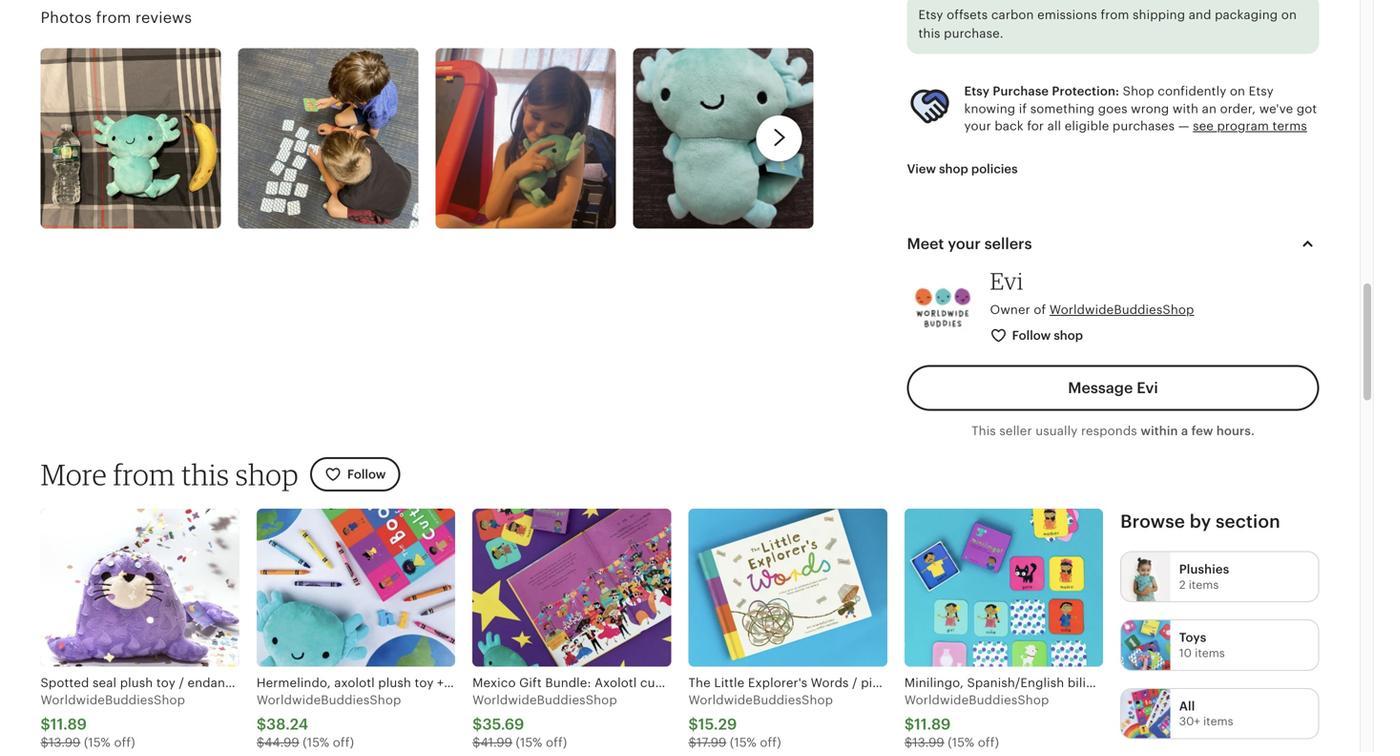 Task type: locate. For each thing, give the bounding box(es) containing it.
shop for follow
[[1054, 328, 1084, 343]]

shop down evi owner of worldwidebuddiesshop
[[1054, 328, 1084, 343]]

message
[[1069, 380, 1134, 397]]

0 horizontal spatial evi
[[991, 267, 1024, 295]]

0 vertical spatial evi
[[991, 267, 1024, 295]]

eligible
[[1065, 119, 1110, 133]]

got
[[1297, 101, 1318, 116]]

worldwidebuddiesshop for mexico gift bundle: axolotl cuddly plush / spanish-english bilingual flash cards / picture book on mexico / montessori
[[473, 693, 618, 708]]

1 vertical spatial your
[[948, 235, 981, 252]]

1 horizontal spatial 11.89
[[915, 716, 951, 733]]

11.89 for spotted seal plush toy / endangered animal / plush toy /plushie / stuffed animal /gifts for children image
[[50, 716, 87, 733]]

0 vertical spatial items
[[1189, 578, 1220, 591]]

shop right view
[[940, 162, 969, 176]]

2 horizontal spatial etsy
[[1250, 84, 1274, 98]]

from
[[1101, 8, 1130, 22], [96, 9, 131, 26], [113, 457, 175, 492]]

back
[[995, 119, 1024, 133]]

2 vertical spatial items
[[1204, 715, 1234, 728]]

2
[[1180, 578, 1186, 591]]

1 vertical spatial follow
[[347, 467, 386, 482]]

shop inside view shop policies button
[[940, 162, 969, 176]]

message evi
[[1069, 380, 1159, 397]]

shop inside follow shop button
[[1054, 328, 1084, 343]]

this
[[919, 26, 941, 41], [181, 457, 229, 492]]

5 off) from the left
[[978, 736, 1000, 750]]

etsy
[[919, 8, 944, 22], [965, 84, 990, 98], [1250, 84, 1274, 98]]

1 horizontal spatial etsy
[[965, 84, 990, 98]]

from right photos
[[96, 9, 131, 26]]

on
[[1282, 8, 1298, 22], [1231, 84, 1246, 98]]

0 horizontal spatial shop
[[236, 457, 299, 492]]

0 vertical spatial follow
[[1013, 328, 1051, 343]]

1 worldwidebuddiesshop $ 11.89 $ 13.99 (15% off) from the left
[[41, 693, 185, 750]]

shop left the follow button
[[236, 457, 299, 492]]

1 horizontal spatial worldwidebuddiesshop $ 11.89 $ 13.99 (15% off)
[[905, 693, 1050, 750]]

off) inside worldwidebuddiesshop $ 15.29 $ 17.99 (15% off)
[[760, 736, 782, 750]]

1 13.99 from the left
[[49, 736, 81, 750]]

off) inside worldwidebuddiesshop $ 35.69 $ 41.99 (15% off)
[[546, 736, 567, 750]]

1 vertical spatial items
[[1196, 647, 1226, 660]]

1 horizontal spatial this
[[919, 26, 941, 41]]

3 (15% from the left
[[516, 736, 543, 750]]

(15% inside worldwidebuddiesshop $ 15.29 $ 17.99 (15% off)
[[730, 736, 757, 750]]

1 (15% from the left
[[84, 736, 111, 750]]

1 horizontal spatial shop
[[940, 162, 969, 176]]

worldwidebuddiesshop $ 11.89 $ 13.99 (15% off)
[[41, 693, 185, 750], [905, 693, 1050, 750]]

meet your sellers button
[[890, 221, 1337, 267]]

items down toys
[[1196, 647, 1226, 660]]

all
[[1180, 699, 1196, 714]]

0 horizontal spatial on
[[1231, 84, 1246, 98]]

message evi button
[[908, 365, 1320, 411]]

etsy inside etsy offsets carbon emissions from shipping and packaging on this purchase.
[[919, 8, 944, 22]]

this inside etsy offsets carbon emissions from shipping and packaging on this purchase.
[[919, 26, 941, 41]]

off) inside worldwidebuddiesshop $ 38.24 $ 44.99 (15% off)
[[333, 736, 354, 750]]

etsy up we've
[[1250, 84, 1274, 98]]

meet
[[908, 235, 945, 252]]

0 horizontal spatial worldwidebuddiesshop $ 11.89 $ 13.99 (15% off)
[[41, 693, 185, 750]]

see program terms link
[[1194, 119, 1308, 133]]

1 vertical spatial evi
[[1137, 380, 1159, 397]]

items right 30+
[[1204, 715, 1234, 728]]

worldwidebuddiesshop
[[1050, 303, 1195, 317], [41, 693, 185, 708], [257, 693, 401, 708], [473, 693, 618, 708], [689, 693, 834, 708], [905, 693, 1050, 708]]

follow inside the follow button
[[347, 467, 386, 482]]

1 vertical spatial this
[[181, 457, 229, 492]]

4 (15% from the left
[[730, 736, 757, 750]]

from right the more
[[113, 457, 175, 492]]

0 horizontal spatial follow
[[347, 467, 386, 482]]

2 horizontal spatial shop
[[1054, 328, 1084, 343]]

evi up owner
[[991, 267, 1024, 295]]

knowing
[[965, 101, 1016, 116]]

items inside the all 30+ items
[[1204, 715, 1234, 728]]

worldwidebuddiesshop $ 38.24 $ 44.99 (15% off)
[[257, 693, 401, 750]]

2 13.99 from the left
[[913, 736, 945, 750]]

etsy left offsets
[[919, 8, 944, 22]]

off) for spotted seal plush toy / endangered animal / plush toy /plushie / stuffed animal /gifts for children image
[[114, 736, 135, 750]]

items for toys
[[1196, 647, 1226, 660]]

follow button
[[310, 457, 400, 492]]

0 vertical spatial on
[[1282, 8, 1298, 22]]

items for all
[[1204, 715, 1234, 728]]

your right meet
[[948, 235, 981, 252]]

shop for view
[[940, 162, 969, 176]]

items inside plushies 2 items
[[1189, 578, 1220, 591]]

worldwidebuddiesshop for spotted seal plush toy / endangered animal / plush toy /plushie / stuffed animal /gifts for children image
[[41, 693, 185, 708]]

5 (15% from the left
[[948, 736, 975, 750]]

(15% inside worldwidebuddiesshop $ 35.69 $ 41.99 (15% off)
[[516, 736, 543, 750]]

view shop policies
[[908, 162, 1018, 176]]

2 off) from the left
[[333, 736, 354, 750]]

shop
[[1124, 84, 1155, 98]]

from left shipping
[[1101, 8, 1130, 22]]

evi up the within
[[1137, 380, 1159, 397]]

items down the plushies at the bottom right of page
[[1189, 578, 1220, 591]]

more from this shop
[[41, 457, 299, 492]]

—
[[1179, 119, 1190, 133]]

minilingo, spanish/english bilingual flashcards / gifts for kids / montessori cards / memory card game  / learn spanish image
[[905, 509, 1104, 667]]

(15% inside worldwidebuddiesshop $ 38.24 $ 44.99 (15% off)
[[303, 736, 330, 750]]

0 horizontal spatial etsy
[[919, 8, 944, 22]]

items
[[1189, 578, 1220, 591], [1196, 647, 1226, 660], [1204, 715, 1234, 728]]

1 vertical spatial on
[[1231, 84, 1246, 98]]

shop
[[940, 162, 969, 176], [1054, 328, 1084, 343], [236, 457, 299, 492]]

your down knowing
[[965, 119, 992, 133]]

0 horizontal spatial this
[[181, 457, 229, 492]]

items for plushies
[[1189, 578, 1220, 591]]

worldwidebuddiesshop $ 11.89 $ 13.99 (15% off) for minilingo, spanish/english bilingual flashcards / gifts for kids / montessori cards / memory card game  / learn spanish image
[[905, 693, 1050, 750]]

evi
[[991, 267, 1024, 295], [1137, 380, 1159, 397]]

1 horizontal spatial 13.99
[[913, 736, 945, 750]]

etsy offsets carbon emissions from shipping and packaging on this purchase.
[[919, 8, 1298, 41]]

spotted seal plush toy / endangered animal / plush toy /plushie / stuffed animal /gifts for children image
[[41, 509, 239, 667]]

see
[[1194, 119, 1214, 133]]

etsy purchase protection:
[[965, 84, 1120, 98]]

few
[[1192, 424, 1214, 438]]

0 vertical spatial shop
[[940, 162, 969, 176]]

worldwidebuddiesshop for minilingo, spanish/english bilingual flashcards / gifts for kids / montessori cards / memory card game  / learn spanish image
[[905, 693, 1050, 708]]

2 (15% from the left
[[303, 736, 330, 750]]

browse
[[1121, 511, 1186, 532]]

see more listings in the toys section image
[[1122, 621, 1171, 670]]

policies
[[972, 162, 1018, 176]]

protection:
[[1053, 84, 1120, 98]]

etsy for etsy offsets carbon emissions from shipping and packaging on this purchase.
[[919, 8, 944, 22]]

0 horizontal spatial 13.99
[[49, 736, 81, 750]]

etsy up knowing
[[965, 84, 990, 98]]

1 horizontal spatial on
[[1282, 8, 1298, 22]]

2 worldwidebuddiesshop $ 11.89 $ 13.99 (15% off) from the left
[[905, 693, 1050, 750]]

0 vertical spatial this
[[919, 26, 941, 41]]

your inside dropdown button
[[948, 235, 981, 252]]

etsy for etsy purchase protection:
[[965, 84, 990, 98]]

1 11.89 from the left
[[50, 716, 87, 733]]

off)
[[114, 736, 135, 750], [333, 736, 354, 750], [546, 736, 567, 750], [760, 736, 782, 750], [978, 736, 1000, 750]]

1 off) from the left
[[114, 736, 135, 750]]

13.99
[[49, 736, 81, 750], [913, 736, 945, 750]]

follow inside follow shop button
[[1013, 328, 1051, 343]]

worldwidebuddiesshop $ 35.69 $ 41.99 (15% off)
[[473, 693, 618, 750]]

follow
[[1013, 328, 1051, 343], [347, 467, 386, 482]]

on up order,
[[1231, 84, 1246, 98]]

11.89
[[50, 716, 87, 733], [915, 716, 951, 733]]

(15% for spotted seal plush toy / endangered animal / plush toy /plushie / stuffed animal /gifts for children image
[[84, 736, 111, 750]]

17.99
[[697, 736, 727, 750]]

from for reviews
[[96, 9, 131, 26]]

(15% for minilingo, spanish/english bilingual flashcards / gifts for kids / montessori cards / memory card game  / learn spanish image
[[948, 736, 975, 750]]

evi owner of worldwidebuddiesshop
[[991, 267, 1195, 317]]

1 horizontal spatial follow
[[1013, 328, 1051, 343]]

2 11.89 from the left
[[915, 716, 951, 733]]

$
[[41, 716, 50, 733], [257, 716, 267, 733], [473, 716, 483, 733], [689, 716, 699, 733], [905, 716, 915, 733], [41, 736, 49, 750], [257, 736, 265, 750], [473, 736, 481, 750], [689, 736, 697, 750], [905, 736, 913, 750]]

items inside toys 10 items
[[1196, 647, 1226, 660]]

shipping
[[1133, 8, 1186, 22]]

this
[[972, 424, 997, 438]]

3 off) from the left
[[546, 736, 567, 750]]

1 vertical spatial shop
[[1054, 328, 1084, 343]]

on right packaging
[[1282, 8, 1298, 22]]

0 horizontal spatial 11.89
[[50, 716, 87, 733]]

(15%
[[84, 736, 111, 750], [303, 736, 330, 750], [516, 736, 543, 750], [730, 736, 757, 750], [948, 736, 975, 750]]

4 off) from the left
[[760, 736, 782, 750]]

browse by section
[[1121, 511, 1281, 532]]

13.99 for spotted seal plush toy / endangered animal / plush toy /plushie / stuffed animal /gifts for children image
[[49, 736, 81, 750]]

0 vertical spatial your
[[965, 119, 992, 133]]

1 horizontal spatial evi
[[1137, 380, 1159, 397]]

off) for 'the little explorer's words / picture book with 30 untranslatable words'
[[760, 736, 782, 750]]

goes
[[1099, 101, 1128, 116]]

terms
[[1273, 119, 1308, 133]]



Task type: vqa. For each thing, say whether or not it's contained in the screenshot.
right 11.89
yes



Task type: describe. For each thing, give the bounding box(es) containing it.
purchases
[[1113, 119, 1176, 133]]

purchase
[[993, 84, 1049, 98]]

purchase.
[[944, 26, 1004, 41]]

11.89 for minilingo, spanish/english bilingual flashcards / gifts for kids / montessori cards / memory card game  / learn spanish image
[[915, 716, 951, 733]]

hours.
[[1217, 424, 1256, 438]]

we've
[[1260, 101, 1294, 116]]

view
[[908, 162, 937, 176]]

mexico gift bundle: axolotl cuddly plush / spanish-english bilingual flash cards / picture book on mexico / montessori image
[[473, 509, 672, 667]]

your inside shop confidently on etsy knowing if something goes wrong with an order, we've got your back for all eligible purchases —
[[965, 119, 992, 133]]

reviews
[[135, 9, 192, 26]]

13.99 for minilingo, spanish/english bilingual flashcards / gifts for kids / montessori cards / memory card game  / learn spanish image
[[913, 736, 945, 750]]

toys 10 items
[[1180, 631, 1226, 660]]

usually
[[1036, 424, 1078, 438]]

evi image
[[908, 272, 979, 344]]

if
[[1020, 101, 1028, 116]]

worldwidebuddiesshop link
[[1050, 303, 1195, 317]]

hermelindo, axolotl plush toy + the book of cultures / ajolote plush / axolotl stuffed animal / educational & interactive/ children's book image
[[257, 509, 456, 667]]

see more listings in the plushies section image
[[1122, 552, 1171, 602]]

worldwidebuddiesshop $ 11.89 $ 13.99 (15% off) for spotted seal plush toy / endangered animal / plush toy /plushie / stuffed animal /gifts for children image
[[41, 693, 185, 750]]

15.29
[[699, 716, 737, 733]]

owner
[[991, 303, 1031, 317]]

(15% for 'the little explorer's words / picture book with 30 untranslatable words'
[[730, 736, 757, 750]]

off) for hermelindo, axolotl plush toy + the book of cultures / ajolote plush / axolotl stuffed animal / educational & interactive/ children's book image
[[333, 736, 354, 750]]

from for this
[[113, 457, 175, 492]]

etsy inside shop confidently on etsy knowing if something goes wrong with an order, we've got your back for all eligible purchases —
[[1250, 84, 1274, 98]]

order,
[[1221, 101, 1257, 116]]

worldwidebuddiesshop for 'the little explorer's words / picture book with 30 untranslatable words'
[[689, 693, 834, 708]]

follow for follow shop
[[1013, 328, 1051, 343]]

confidently
[[1158, 84, 1227, 98]]

section
[[1216, 511, 1281, 532]]

on inside shop confidently on etsy knowing if something goes wrong with an order, we've got your back for all eligible purchases —
[[1231, 84, 1246, 98]]

by
[[1190, 511, 1212, 532]]

(15% for mexico gift bundle: axolotl cuddly plush / spanish-english bilingual flash cards / picture book on mexico / montessori
[[516, 736, 543, 750]]

all
[[1048, 119, 1062, 133]]

evi inside evi owner of worldwidebuddiesshop
[[991, 267, 1024, 295]]

responds
[[1082, 424, 1138, 438]]

for
[[1028, 119, 1045, 133]]

30+
[[1180, 715, 1201, 728]]

more
[[41, 457, 107, 492]]

within
[[1141, 424, 1179, 438]]

2 vertical spatial shop
[[236, 457, 299, 492]]

view shop policies button
[[893, 152, 1033, 187]]

worldwidebuddiesshop for hermelindo, axolotl plush toy + the book of cultures / ajolote plush / axolotl stuffed animal / educational & interactive/ children's book image
[[257, 693, 401, 708]]

this seller usually responds within a few hours.
[[972, 424, 1256, 438]]

on inside etsy offsets carbon emissions from shipping and packaging on this purchase.
[[1282, 8, 1298, 22]]

see program terms
[[1194, 119, 1308, 133]]

an
[[1203, 101, 1217, 116]]

38.24
[[267, 716, 309, 733]]

(15% for hermelindo, axolotl plush toy + the book of cultures / ajolote plush / axolotl stuffed animal / educational & interactive/ children's book image
[[303, 736, 330, 750]]

of
[[1034, 303, 1047, 317]]

off) for mexico gift bundle: axolotl cuddly plush / spanish-english bilingual flash cards / picture book on mexico / montessori
[[546, 736, 567, 750]]

evi inside button
[[1137, 380, 1159, 397]]

44.99
[[265, 736, 300, 750]]

worldwidebuddiesshop inside evi owner of worldwidebuddiesshop
[[1050, 303, 1195, 317]]

10
[[1180, 647, 1193, 660]]

photos from reviews
[[41, 9, 192, 26]]

carbon
[[992, 8, 1035, 22]]

wrong
[[1132, 101, 1170, 116]]

see more listings in the all section image
[[1122, 689, 1171, 738]]

sellers
[[985, 235, 1033, 252]]

and
[[1189, 8, 1212, 22]]

with
[[1173, 101, 1199, 116]]

emissions
[[1038, 8, 1098, 22]]

from inside etsy offsets carbon emissions from shipping and packaging on this purchase.
[[1101, 8, 1130, 22]]

offsets
[[947, 8, 988, 22]]

follow shop
[[1013, 328, 1084, 343]]

all 30+ items
[[1180, 699, 1234, 728]]

off) for minilingo, spanish/english bilingual flashcards / gifts for kids / montessori cards / memory card game  / learn spanish image
[[978, 736, 1000, 750]]

toys
[[1180, 631, 1207, 645]]

plushies
[[1180, 563, 1230, 577]]

packaging
[[1216, 8, 1279, 22]]

35.69
[[483, 716, 525, 733]]

plushies 2 items
[[1180, 563, 1230, 591]]

follow shop button
[[976, 318, 1100, 354]]

meet your sellers
[[908, 235, 1033, 252]]

shop confidently on etsy knowing if something goes wrong with an order, we've got your back for all eligible purchases —
[[965, 84, 1318, 133]]

photos
[[41, 9, 92, 26]]

follow for follow
[[347, 467, 386, 482]]

seller
[[1000, 424, 1033, 438]]

program
[[1218, 119, 1270, 133]]

worldwidebuddiesshop $ 15.29 $ 17.99 (15% off)
[[689, 693, 834, 750]]

41.99
[[481, 736, 513, 750]]

something
[[1031, 101, 1095, 116]]

the little explorer's words / picture book with 30 untranslatable words image
[[689, 509, 888, 667]]

a
[[1182, 424, 1189, 438]]



